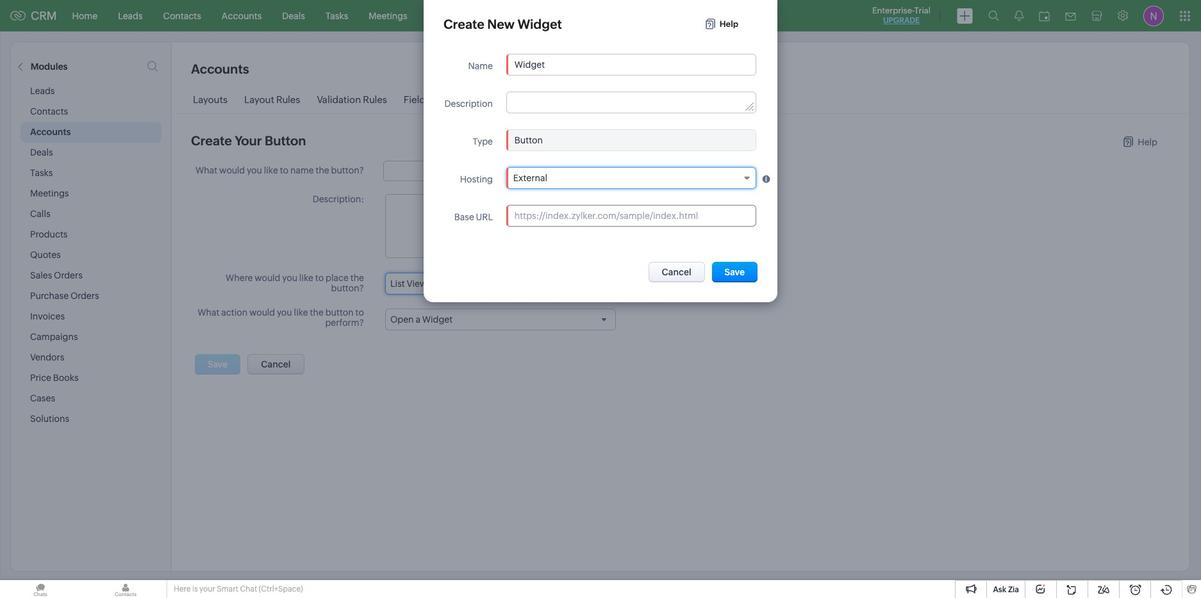 Task type: describe. For each thing, give the bounding box(es) containing it.
you for place
[[282, 273, 298, 283]]

you for name
[[247, 165, 262, 176]]

base url
[[454, 212, 493, 223]]

view
[[623, 279, 642, 288]]

external
[[514, 173, 548, 183]]

save
[[725, 267, 745, 278]]

home
[[72, 11, 98, 21]]

the for name
[[316, 165, 329, 176]]

profile element
[[1136, 0, 1172, 31]]

enterprise-
[[873, 6, 915, 15]]

upgrade
[[884, 16, 920, 25]]

cases
[[30, 394, 55, 404]]

cancel
[[662, 267, 692, 278]]

campaigns
[[30, 332, 78, 342]]

contacts image
[[85, 581, 166, 599]]

1 horizontal spatial tasks
[[326, 11, 348, 21]]

mails element
[[1058, 1, 1084, 30]]

reports
[[469, 11, 502, 21]]

calls link
[[418, 0, 459, 31]]

button
[[265, 133, 306, 148]]

sales orders
[[30, 271, 83, 281]]

save button
[[712, 262, 758, 283]]

home link
[[62, 0, 108, 31]]

accounts link
[[212, 0, 272, 31]]

help inside "link"
[[1138, 137, 1158, 147]]

reports link
[[459, 0, 512, 31]]

External field
[[506, 167, 757, 189]]

layouts
[[193, 94, 228, 105]]

meetings inside meetings link
[[369, 11, 408, 21]]

deals link
[[272, 0, 315, 31]]

would inside what action would you like the button to perform?
[[249, 308, 275, 318]]

place
[[326, 273, 349, 283]]

what for what would you like to name the button?
[[196, 165, 218, 176]]

place
[[643, 279, 664, 288]]

modules
[[31, 62, 68, 72]]

purchase orders
[[30, 291, 99, 301]]

new
[[488, 17, 515, 31]]

where would you like to place the button?
[[226, 273, 364, 294]]

ask
[[994, 586, 1007, 595]]

fields link
[[404, 94, 430, 115]]

meetings link
[[359, 0, 418, 31]]

help link
[[1124, 137, 1158, 147]]

url
[[476, 212, 493, 223]]

button
[[326, 308, 354, 318]]

like inside what action would you like the button to perform?
[[294, 308, 308, 318]]

0 horizontal spatial calls
[[30, 209, 50, 219]]

fields
[[404, 94, 430, 105]]

to inside what action would you like the button to perform?
[[356, 308, 364, 318]]

contacts link
[[153, 0, 212, 31]]

create new widget
[[444, 17, 562, 31]]

calendar image
[[1039, 11, 1050, 21]]

create menu image
[[957, 8, 973, 23]]

price books
[[30, 373, 79, 383]]

like for name
[[264, 165, 278, 176]]

where
[[226, 273, 253, 283]]

search image
[[989, 10, 1000, 21]]

(ctrl+space)
[[259, 585, 303, 594]]

crm link
[[10, 9, 57, 22]]

solutions
[[30, 414, 69, 424]]

layout rules
[[244, 94, 300, 105]]

crm
[[31, 9, 57, 22]]

mails image
[[1066, 13, 1077, 20]]

invoices
[[30, 312, 65, 322]]

locking
[[481, 94, 517, 105]]

is
[[192, 585, 198, 594]]

analytics link
[[512, 0, 571, 31]]

cancel button
[[649, 262, 705, 283]]

layout
[[244, 94, 274, 105]]

orders for purchase orders
[[70, 291, 99, 301]]

the inside what action would you like the button to perform?
[[310, 308, 324, 318]]

validation
[[317, 94, 361, 105]]

your
[[199, 585, 215, 594]]

0 horizontal spatial leads
[[30, 86, 55, 96]]

you inside what action would you like the button to perform?
[[277, 308, 292, 318]]

leads link
[[108, 0, 153, 31]]

0 vertical spatial deals
[[282, 11, 305, 21]]

perform?
[[325, 318, 364, 328]]

1 vertical spatial contacts
[[30, 106, 68, 117]]

configuration
[[519, 94, 581, 105]]

name
[[468, 61, 493, 71]]

books
[[53, 373, 79, 383]]

purchase
[[30, 291, 69, 301]]

sales
[[30, 271, 52, 281]]

would for what
[[219, 165, 245, 176]]



Task type: locate. For each thing, give the bounding box(es) containing it.
you inside where would you like to place the button?
[[282, 273, 298, 283]]

0 vertical spatial contacts
[[163, 11, 201, 21]]

meetings
[[369, 11, 408, 21], [30, 189, 69, 199]]

here is your smart chat (ctrl+space)
[[174, 585, 303, 594]]

1 vertical spatial accounts
[[191, 62, 249, 76]]

contacts right leads link
[[163, 11, 201, 21]]

0 vertical spatial button?
[[331, 165, 364, 176]]

1 button? from the top
[[331, 165, 364, 176]]

1 vertical spatial create
[[191, 133, 232, 148]]

1 horizontal spatial meetings
[[369, 11, 408, 21]]

button? for what would you like to name the button?
[[331, 165, 364, 176]]

analytics
[[522, 11, 560, 21]]

the left button
[[310, 308, 324, 318]]

0 vertical spatial the
[[316, 165, 329, 176]]

like down where would you like to place the button?
[[294, 308, 308, 318]]

1 horizontal spatial contacts
[[163, 11, 201, 21]]

0 horizontal spatial help
[[720, 19, 739, 29]]

products
[[30, 230, 68, 240]]

1 horizontal spatial create
[[444, 17, 485, 31]]

1 vertical spatial deals
[[30, 147, 53, 158]]

rules right "validation"
[[363, 94, 387, 105]]

to left 'name'
[[280, 165, 289, 176]]

description:
[[313, 194, 364, 205]]

1 rules from the left
[[276, 94, 300, 105]]

to left place
[[315, 273, 324, 283]]

vendors
[[30, 353, 64, 363]]

1 vertical spatial calls
[[30, 209, 50, 219]]

ask zia
[[994, 586, 1020, 595]]

calls left reports
[[428, 11, 448, 21]]

services
[[690, 11, 725, 21]]

you down "create your button"
[[247, 165, 262, 176]]

0 vertical spatial to
[[280, 165, 289, 176]]

type
[[473, 137, 493, 147]]

chat
[[240, 585, 257, 594]]

0 vertical spatial orders
[[54, 271, 83, 281]]

0 horizontal spatial create
[[191, 133, 232, 148]]

1 vertical spatial what
[[198, 308, 220, 318]]

help
[[720, 19, 739, 29], [1138, 137, 1158, 147]]

like left place
[[299, 273, 314, 283]]

2 vertical spatial like
[[294, 308, 308, 318]]

1 horizontal spatial leads
[[118, 11, 143, 21]]

button? up button
[[331, 283, 364, 294]]

1 horizontal spatial rules
[[363, 94, 387, 105]]

2 button? from the top
[[331, 283, 364, 294]]

button? up description:
[[331, 165, 364, 176]]

the right 'name'
[[316, 165, 329, 176]]

accounts
[[222, 11, 262, 21], [191, 62, 249, 76], [30, 127, 71, 137]]

would right where
[[255, 273, 280, 283]]

0 vertical spatial leads
[[118, 11, 143, 21]]

chats image
[[0, 581, 81, 599]]

view place
[[623, 279, 664, 288]]

what down "create your button"
[[196, 165, 218, 176]]

price
[[30, 373, 51, 383]]

tasks right deals link
[[326, 11, 348, 21]]

create left new
[[444, 17, 485, 31]]

2 vertical spatial accounts
[[30, 127, 71, 137]]

would down your
[[219, 165, 245, 176]]

2 horizontal spatial to
[[356, 308, 364, 318]]

deals
[[282, 11, 305, 21], [30, 147, 53, 158]]

here
[[174, 585, 191, 594]]

orders down sales orders
[[70, 291, 99, 301]]

calls
[[428, 11, 448, 21], [30, 209, 50, 219]]

would right action
[[249, 308, 275, 318]]

hosting
[[460, 174, 493, 185]]

would inside where would you like to place the button?
[[255, 273, 280, 283]]

2 vertical spatial you
[[277, 308, 292, 318]]

0 vertical spatial meetings
[[369, 11, 408, 21]]

1 vertical spatial meetings
[[30, 189, 69, 199]]

rules right layout
[[276, 94, 300, 105]]

tasks link
[[315, 0, 359, 31]]

record locking configuration link
[[447, 94, 581, 115]]

rules for validation rules
[[363, 94, 387, 105]]

1 vertical spatial to
[[315, 273, 324, 283]]

1 vertical spatial help
[[1138, 137, 1158, 147]]

validation rules
[[317, 94, 387, 105]]

0 horizontal spatial contacts
[[30, 106, 68, 117]]

what inside what action would you like the button to perform?
[[198, 308, 220, 318]]

1 vertical spatial tasks
[[30, 168, 53, 178]]

validation rules link
[[317, 94, 387, 115]]

services link
[[680, 0, 736, 31]]

1 vertical spatial would
[[255, 273, 280, 283]]

button? for where would you like to place the button?
[[331, 283, 364, 294]]

2 rules from the left
[[363, 94, 387, 105]]

tasks
[[326, 11, 348, 21], [30, 168, 53, 178]]

0 vertical spatial like
[[264, 165, 278, 176]]

widget
[[518, 17, 562, 31]]

to for name
[[280, 165, 289, 176]]

0 horizontal spatial rules
[[276, 94, 300, 105]]

name
[[290, 165, 314, 176]]

1 vertical spatial like
[[299, 273, 314, 283]]

2 vertical spatial would
[[249, 308, 275, 318]]

2 vertical spatial to
[[356, 308, 364, 318]]

smart
[[217, 585, 239, 594]]

1 vertical spatial leads
[[30, 86, 55, 96]]

0 vertical spatial tasks
[[326, 11, 348, 21]]

1 horizontal spatial help
[[1138, 137, 1158, 147]]

would for where
[[255, 273, 280, 283]]

None text field
[[385, 194, 616, 258]]

what left action
[[198, 308, 220, 318]]

to right button
[[356, 308, 364, 318]]

None text field
[[507, 55, 756, 75], [507, 92, 756, 113], [507, 130, 756, 151], [383, 161, 618, 181], [507, 55, 756, 75], [507, 92, 756, 113], [507, 130, 756, 151], [383, 161, 618, 181]]

record locking configuration
[[447, 94, 581, 105]]

0 vertical spatial create
[[444, 17, 485, 31]]

your
[[235, 133, 262, 148]]

you up what action would you like the button to perform?
[[282, 273, 298, 283]]

zia
[[1009, 586, 1020, 595]]

you down where would you like to place the button?
[[277, 308, 292, 318]]

layouts link
[[193, 94, 228, 115]]

action
[[221, 308, 248, 318]]

1 horizontal spatial calls
[[428, 11, 448, 21]]

to for place
[[315, 273, 324, 283]]

what for what action would you like the button to perform?
[[198, 308, 220, 318]]

orders for sales orders
[[54, 271, 83, 281]]

like for place
[[299, 273, 314, 283]]

0 horizontal spatial tasks
[[30, 168, 53, 178]]

create down "layouts" link
[[191, 133, 232, 148]]

None button
[[248, 355, 304, 375]]

leads right home link
[[118, 11, 143, 21]]

trial
[[915, 6, 931, 15]]

contacts
[[163, 11, 201, 21], [30, 106, 68, 117]]

like inside where would you like to place the button?
[[299, 273, 314, 283]]

https://index.zylker.com/sample/index.html text field
[[507, 206, 756, 226]]

meetings up products in the top left of the page
[[30, 189, 69, 199]]

rules for layout rules
[[276, 94, 300, 105]]

like left 'name'
[[264, 165, 278, 176]]

contacts down modules
[[30, 106, 68, 117]]

0 vertical spatial calls
[[428, 11, 448, 21]]

record
[[447, 94, 479, 105]]

search element
[[981, 0, 1007, 31]]

enterprise-trial upgrade
[[873, 6, 931, 25]]

button?
[[331, 165, 364, 176], [331, 283, 364, 294]]

the for place
[[351, 273, 364, 283]]

calls up products in the top left of the page
[[30, 209, 50, 219]]

0 vertical spatial what
[[196, 165, 218, 176]]

button? inside where would you like to place the button?
[[331, 283, 364, 294]]

view place link
[[623, 279, 664, 288]]

2 vertical spatial the
[[310, 308, 324, 318]]

the right place
[[351, 273, 364, 283]]

would
[[219, 165, 245, 176], [255, 273, 280, 283], [249, 308, 275, 318]]

1 horizontal spatial to
[[315, 273, 324, 283]]

what would you like to name the button?
[[196, 165, 364, 176]]

0 horizontal spatial meetings
[[30, 189, 69, 199]]

create your button
[[191, 133, 306, 148]]

the inside where would you like to place the button?
[[351, 273, 364, 283]]

0 horizontal spatial deals
[[30, 147, 53, 158]]

create
[[444, 17, 485, 31], [191, 133, 232, 148]]

0 vertical spatial you
[[247, 165, 262, 176]]

1 vertical spatial orders
[[70, 291, 99, 301]]

the
[[316, 165, 329, 176], [351, 273, 364, 283], [310, 308, 324, 318]]

1 vertical spatial button?
[[331, 283, 364, 294]]

1 vertical spatial the
[[351, 273, 364, 283]]

profile image
[[1144, 5, 1164, 26]]

0 horizontal spatial to
[[280, 165, 289, 176]]

meetings left calls link
[[369, 11, 408, 21]]

to inside where would you like to place the button?
[[315, 273, 324, 283]]

create for create new widget
[[444, 17, 485, 31]]

what action would you like the button to perform?
[[198, 308, 364, 328]]

0 vertical spatial accounts
[[222, 11, 262, 21]]

0 vertical spatial help
[[720, 19, 739, 29]]

leads down modules
[[30, 86, 55, 96]]

orders up purchase orders
[[54, 271, 83, 281]]

rules
[[276, 94, 300, 105], [363, 94, 387, 105]]

orders
[[54, 271, 83, 281], [70, 291, 99, 301]]

leads
[[118, 11, 143, 21], [30, 86, 55, 96]]

what
[[196, 165, 218, 176], [198, 308, 220, 318]]

create menu element
[[950, 0, 981, 31]]

layout rules link
[[244, 94, 300, 115]]

1 horizontal spatial deals
[[282, 11, 305, 21]]

description
[[445, 99, 493, 109]]

1 vertical spatial you
[[282, 273, 298, 283]]

base
[[454, 212, 474, 223]]

quotes
[[30, 250, 61, 260]]

like
[[264, 165, 278, 176], [299, 273, 314, 283], [294, 308, 308, 318]]

0 vertical spatial would
[[219, 165, 245, 176]]

accounts inside "link"
[[222, 11, 262, 21]]

create for create your button
[[191, 133, 232, 148]]

tasks up products in the top left of the page
[[30, 168, 53, 178]]



Task type: vqa. For each thing, say whether or not it's contained in the screenshot.
What within the What action would you like the button to perform?
yes



